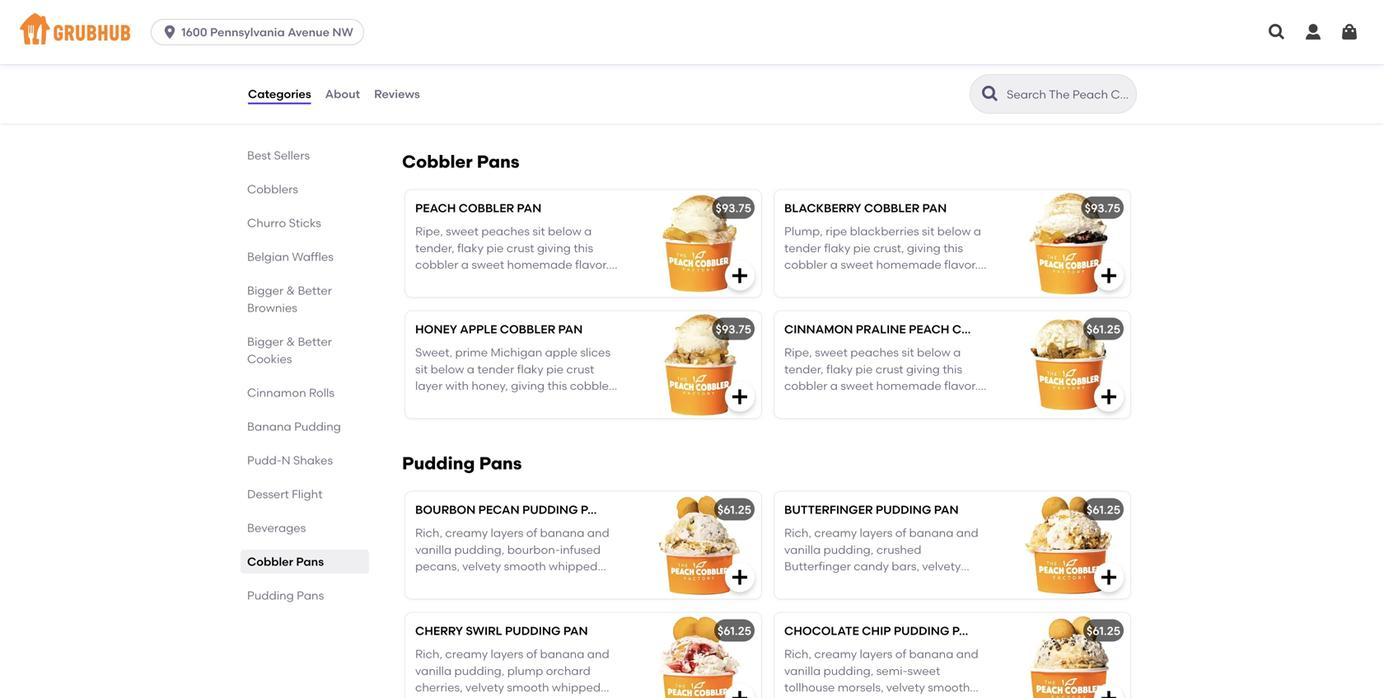 Task type: locate. For each thing, give the bounding box(es) containing it.
1600 pennsylvania avenue nw button
[[151, 19, 371, 45]]

1 vertical spatial pudding
[[402, 453, 475, 474]]

1600 pennsylvania avenue nw
[[181, 25, 353, 39]]

1 horizontal spatial delivers
[[922, 44, 965, 58]]

pudding right swirl
[[505, 624, 561, 638]]

bigger & better brownies
[[247, 284, 332, 315]]

avenue
[[288, 25, 330, 39]]

better inside bigger & better cookies
[[298, 335, 332, 349]]

pudding up bourbon at the bottom of page
[[402, 453, 475, 474]]

categories
[[248, 87, 311, 101]]

1 know from the left
[[522, 61, 551, 75]]

cobblers
[[247, 182, 298, 196]]

about button
[[324, 64, 361, 124]]

svg image
[[1268, 22, 1288, 42], [1340, 22, 1360, 42], [162, 24, 178, 40], [1100, 266, 1119, 285], [730, 387, 750, 407], [1100, 387, 1119, 407], [730, 689, 750, 698], [1100, 689, 1119, 698]]

$61.25 for cinnamon praline peach cobbler pan
[[1087, 322, 1121, 336]]

cobbler down beverages
[[247, 555, 293, 569]]

0 horizontal spatial ice-
[[415, 44, 437, 58]]

1 horizontal spatial cold
[[807, 44, 831, 58]]

1 milk from the left
[[500, 44, 523, 58]]

milk up the flavor
[[896, 44, 919, 58]]

svg image for peach cobbler pan
[[730, 266, 750, 285]]

cold inside ice-cold whole milk delivers the delicious taste you know and love.
[[437, 44, 462, 58]]

and
[[554, 61, 576, 75], [785, 77, 807, 91]]

2 ice- from the left
[[785, 44, 807, 58]]

pudding
[[294, 420, 341, 434], [402, 453, 475, 474], [247, 589, 294, 603]]

0 horizontal spatial love.
[[579, 61, 604, 75]]

blackberry
[[785, 201, 862, 215]]

milk inside ice-cold strawberry milk delivers the delicious strawberry flavor you know and love.
[[896, 44, 919, 58]]

cherry swirl pudding pan image
[[638, 613, 762, 698]]

1 horizontal spatial pudding
[[294, 420, 341, 434]]

ice-cold whole milk delivers the delicious taste you know and love.
[[415, 44, 604, 75]]

bigger inside bigger & better brownies
[[247, 284, 284, 298]]

reviews button
[[373, 64, 421, 124]]

delicious inside ice-cold strawberry milk delivers the delicious strawberry flavor you know and love.
[[785, 61, 834, 75]]

main navigation navigation
[[0, 0, 1385, 64]]

ice- inside ice-cold strawberry milk delivers the delicious strawberry flavor you know and love.
[[785, 44, 807, 58]]

and inside ice-cold strawberry milk delivers the delicious strawberry flavor you know and love.
[[785, 77, 807, 91]]

delivers
[[526, 44, 569, 58], [922, 44, 965, 58]]

2 know from the left
[[957, 61, 986, 75]]

svg image inside 1600 pennsylvania avenue nw button
[[162, 24, 178, 40]]

0 horizontal spatial and
[[554, 61, 576, 75]]

better down waffles
[[298, 284, 332, 298]]

reviews
[[374, 87, 420, 101]]

ice-cold strawberry milk delivers the delicious strawberry flavor you know and love.
[[785, 44, 986, 91]]

& up cookies
[[286, 335, 295, 349]]

0 horizontal spatial delicious
[[415, 61, 465, 75]]

$93.75
[[716, 201, 752, 215], [1085, 201, 1121, 215], [716, 322, 752, 336]]

you inside ice-cold strawberry milk delivers the delicious strawberry flavor you know and love.
[[934, 61, 954, 75]]

sticks
[[289, 216, 321, 230]]

0 horizontal spatial cold
[[437, 44, 462, 58]]

0 horizontal spatial pudding pans
[[247, 589, 324, 603]]

1 horizontal spatial pudding pans
[[402, 453, 522, 474]]

belgian waffles
[[247, 250, 334, 264]]

ice-cold whole milk delivers the delicious taste you know and love. button
[[406, 9, 762, 117]]

cobbler up peach cobbler pan at the left of the page
[[402, 151, 473, 172]]

1 horizontal spatial cobbler pans
[[402, 151, 520, 172]]

0 horizontal spatial the
[[571, 44, 590, 58]]

flight
[[292, 487, 323, 501]]

& for cookies
[[286, 335, 295, 349]]

& inside bigger & better brownies
[[286, 284, 295, 298]]

1 vertical spatial and
[[785, 77, 807, 91]]

pudding pans up bourbon at the bottom of page
[[402, 453, 522, 474]]

you right the flavor
[[934, 61, 954, 75]]

delivers right whole
[[526, 44, 569, 58]]

bourbon pecan pudding pan
[[415, 503, 606, 517]]

delivers inside ice-cold whole milk delivers the delicious taste you know and love.
[[526, 44, 569, 58]]

bigger
[[247, 284, 284, 298], [247, 335, 284, 349]]

0 vertical spatial bigger
[[247, 284, 284, 298]]

cobbler pans down beverages
[[247, 555, 324, 569]]

you right the taste
[[499, 61, 519, 75]]

the inside ice-cold strawberry milk delivers the delicious strawberry flavor you know and love.
[[967, 44, 986, 58]]

milk inside ice-cold whole milk delivers the delicious taste you know and love.
[[500, 44, 523, 58]]

know up search icon
[[957, 61, 986, 75]]

better inside bigger & better brownies
[[298, 284, 332, 298]]

blackberry cobbler pan image
[[1007, 190, 1131, 297]]

bigger up cookies
[[247, 335, 284, 349]]

pudding pans down beverages
[[247, 589, 324, 603]]

2 better from the top
[[298, 335, 332, 349]]

dessert flight
[[247, 487, 323, 501]]

ice-
[[415, 44, 437, 58], [785, 44, 807, 58]]

banana pudding
[[247, 420, 341, 434]]

milk image
[[638, 9, 762, 117]]

1 the from the left
[[571, 44, 590, 58]]

1 vertical spatial &
[[286, 335, 295, 349]]

2 & from the top
[[286, 335, 295, 349]]

strawberry
[[834, 44, 894, 58], [837, 61, 897, 75]]

1 vertical spatial better
[[298, 335, 332, 349]]

1 horizontal spatial you
[[934, 61, 954, 75]]

1 vertical spatial bigger
[[247, 335, 284, 349]]

love.
[[579, 61, 604, 75], [810, 77, 835, 91]]

pans
[[477, 151, 520, 172], [479, 453, 522, 474], [296, 555, 324, 569], [297, 589, 324, 603]]

1 delivers from the left
[[526, 44, 569, 58]]

love. inside ice-cold whole milk delivers the delicious taste you know and love.
[[579, 61, 604, 75]]

0 vertical spatial &
[[286, 284, 295, 298]]

1 vertical spatial cobbler pans
[[247, 555, 324, 569]]

0 horizontal spatial know
[[522, 61, 551, 75]]

know
[[522, 61, 551, 75], [957, 61, 986, 75]]

1 horizontal spatial know
[[957, 61, 986, 75]]

0 vertical spatial peach
[[415, 201, 456, 215]]

1 horizontal spatial cobbler
[[402, 151, 473, 172]]

bourbon pecan pudding pan image
[[638, 492, 762, 599]]

$61.25 for chocolate chip pudding pan
[[1087, 624, 1121, 638]]

svg image
[[1304, 22, 1324, 42], [1100, 85, 1119, 105], [730, 266, 750, 285], [730, 567, 750, 587], [1100, 567, 1119, 587]]

butterfinger pudding pan
[[785, 503, 959, 517]]

peach
[[415, 201, 456, 215], [909, 322, 950, 336]]

1 horizontal spatial love.
[[810, 77, 835, 91]]

0 horizontal spatial pudding
[[247, 589, 294, 603]]

sellers
[[274, 148, 310, 162]]

1 better from the top
[[298, 284, 332, 298]]

know right the taste
[[522, 61, 551, 75]]

bigger up brownies
[[247, 284, 284, 298]]

love. inside ice-cold strawberry milk delivers the delicious strawberry flavor you know and love.
[[810, 77, 835, 91]]

1 horizontal spatial ice-
[[785, 44, 807, 58]]

delicious
[[415, 61, 465, 75], [785, 61, 834, 75]]

1 horizontal spatial peach
[[909, 322, 950, 336]]

0 vertical spatial strawberry
[[834, 44, 894, 58]]

banana
[[247, 420, 292, 434]]

delicious inside ice-cold whole milk delivers the delicious taste you know and love.
[[415, 61, 465, 75]]

0 horizontal spatial you
[[499, 61, 519, 75]]

cinnamon
[[247, 386, 306, 400]]

2 delicious from the left
[[785, 61, 834, 75]]

0 horizontal spatial milk
[[500, 44, 523, 58]]

1 ice- from the left
[[415, 44, 437, 58]]

pudding down rolls at left bottom
[[294, 420, 341, 434]]

pan
[[517, 201, 542, 215], [923, 201, 947, 215], [558, 322, 583, 336], [1011, 322, 1036, 336], [581, 503, 606, 517], [935, 503, 959, 517], [564, 624, 588, 638], [953, 624, 977, 638]]

the for and
[[571, 44, 590, 58]]

1600
[[181, 25, 207, 39]]

1 vertical spatial pudding pans
[[247, 589, 324, 603]]

shakes
[[293, 453, 333, 467]]

$61.25 for bourbon pecan pudding pan
[[718, 503, 752, 517]]

0 vertical spatial and
[[554, 61, 576, 75]]

milk for you
[[500, 44, 523, 58]]

delicious for whole
[[415, 61, 465, 75]]

you
[[499, 61, 519, 75], [934, 61, 954, 75]]

cobbler pans
[[402, 151, 520, 172], [247, 555, 324, 569]]

delivers for know
[[526, 44, 569, 58]]

pudding right the butterfinger
[[876, 503, 932, 517]]

the
[[571, 44, 590, 58], [967, 44, 986, 58]]

pudding right chip
[[894, 624, 950, 638]]

svg image for bourbon pecan pudding pan
[[730, 567, 750, 587]]

&
[[286, 284, 295, 298], [286, 335, 295, 349]]

delivers inside ice-cold strawberry milk delivers the delicious strawberry flavor you know and love.
[[922, 44, 965, 58]]

$61.25
[[1087, 322, 1121, 336], [718, 503, 752, 517], [1087, 503, 1121, 517], [718, 624, 752, 638], [1087, 624, 1121, 638]]

pudding for chocolate chip pudding pan
[[894, 624, 950, 638]]

ice- inside ice-cold whole milk delivers the delicious taste you know and love.
[[415, 44, 437, 58]]

1 vertical spatial peach
[[909, 322, 950, 336]]

pudding for bourbon pecan pudding pan
[[523, 503, 578, 517]]

0 vertical spatial love.
[[579, 61, 604, 75]]

0 vertical spatial better
[[298, 284, 332, 298]]

& inside bigger & better cookies
[[286, 335, 295, 349]]

know inside ice-cold whole milk delivers the delicious taste you know and love.
[[522, 61, 551, 75]]

pudding for cherry swirl pudding pan
[[505, 624, 561, 638]]

2 the from the left
[[967, 44, 986, 58]]

2 cold from the left
[[807, 44, 831, 58]]

rolls
[[309, 386, 335, 400]]

0 horizontal spatial peach
[[415, 201, 456, 215]]

milk right whole
[[500, 44, 523, 58]]

butterfinger
[[785, 503, 873, 517]]

1 horizontal spatial and
[[785, 77, 807, 91]]

churro sticks
[[247, 216, 321, 230]]

0 vertical spatial cobbler pans
[[402, 151, 520, 172]]

better down bigger & better brownies
[[298, 335, 332, 349]]

1 delicious from the left
[[415, 61, 465, 75]]

pecan
[[479, 503, 520, 517]]

1 & from the top
[[286, 284, 295, 298]]

cold inside ice-cold strawberry milk delivers the delicious strawberry flavor you know and love.
[[807, 44, 831, 58]]

milk
[[500, 44, 523, 58], [896, 44, 919, 58]]

1 bigger from the top
[[247, 284, 284, 298]]

and inside ice-cold whole milk delivers the delicious taste you know and love.
[[554, 61, 576, 75]]

cobbler
[[402, 151, 473, 172], [247, 555, 293, 569]]

better
[[298, 284, 332, 298], [298, 335, 332, 349]]

the inside ice-cold whole milk delivers the delicious taste you know and love.
[[571, 44, 590, 58]]

0 horizontal spatial delivers
[[526, 44, 569, 58]]

1 horizontal spatial delicious
[[785, 61, 834, 75]]

& up brownies
[[286, 284, 295, 298]]

whole
[[465, 44, 498, 58]]

better for bigger & better cookies
[[298, 335, 332, 349]]

1 horizontal spatial the
[[967, 44, 986, 58]]

pudding right pecan
[[523, 503, 578, 517]]

& for brownies
[[286, 284, 295, 298]]

pudding
[[523, 503, 578, 517], [876, 503, 932, 517], [505, 624, 561, 638], [894, 624, 950, 638]]

cobbler
[[459, 201, 514, 215], [865, 201, 920, 215], [500, 322, 556, 336], [953, 322, 1008, 336]]

1 you from the left
[[499, 61, 519, 75]]

1 vertical spatial love.
[[810, 77, 835, 91]]

cold
[[437, 44, 462, 58], [807, 44, 831, 58]]

pudding pans
[[402, 453, 522, 474], [247, 589, 324, 603]]

delivers up the flavor
[[922, 44, 965, 58]]

blackberry cobbler pan
[[785, 201, 947, 215]]

1 cold from the left
[[437, 44, 462, 58]]

cinnamon praline peach cobbler pan image
[[1007, 311, 1131, 418]]

2 milk from the left
[[896, 44, 919, 58]]

honey
[[415, 322, 457, 336]]

1 vertical spatial cobbler
[[247, 555, 293, 569]]

2 you from the left
[[934, 61, 954, 75]]

pudding down beverages
[[247, 589, 294, 603]]

1 horizontal spatial milk
[[896, 44, 919, 58]]

bigger inside bigger & better cookies
[[247, 335, 284, 349]]

cobbler pans up peach cobbler pan at the left of the page
[[402, 151, 520, 172]]

0 horizontal spatial cobbler
[[247, 555, 293, 569]]

2 delivers from the left
[[922, 44, 965, 58]]

2 vertical spatial pudding
[[247, 589, 294, 603]]

2 bigger from the top
[[247, 335, 284, 349]]

ice-cold strawberry milk delivers the delicious strawberry flavor you know and love. button
[[775, 9, 1131, 117]]

butterfinger pudding pan image
[[1007, 492, 1131, 599]]

ice- for ice-cold strawberry milk delivers the delicious strawberry flavor you know and love.
[[785, 44, 807, 58]]

best
[[247, 148, 271, 162]]



Task type: describe. For each thing, give the bounding box(es) containing it.
taste
[[468, 61, 496, 75]]

bourbon
[[415, 503, 476, 517]]

swirl
[[466, 624, 502, 638]]

beverages
[[247, 521, 306, 535]]

2 horizontal spatial pudding
[[402, 453, 475, 474]]

bigger for bigger & better brownies
[[247, 284, 284, 298]]

brownies
[[247, 301, 297, 315]]

cinnamon rolls
[[247, 386, 335, 400]]

cold for whole
[[437, 44, 462, 58]]

Search The Peach Cobbler Factory  search field
[[1006, 87, 1132, 102]]

belgian
[[247, 250, 289, 264]]

strawberry milk image
[[1007, 9, 1131, 117]]

you inside ice-cold whole milk delivers the delicious taste you know and love.
[[499, 61, 519, 75]]

peach cobbler pan image
[[638, 190, 762, 297]]

churro
[[247, 216, 286, 230]]

praline
[[856, 322, 906, 336]]

milk for flavor
[[896, 44, 919, 58]]

$61.25 for butterfinger pudding pan
[[1087, 503, 1121, 517]]

0 vertical spatial pudding pans
[[402, 453, 522, 474]]

know inside ice-cold strawberry milk delivers the delicious strawberry flavor you know and love.
[[957, 61, 986, 75]]

chocolate chip pudding pan
[[785, 624, 977, 638]]

pennsylvania
[[210, 25, 285, 39]]

flavor
[[900, 61, 931, 75]]

waffles
[[292, 250, 334, 264]]

0 vertical spatial pudding
[[294, 420, 341, 434]]

$93.75 for cinnamon praline peach cobbler pan
[[716, 322, 752, 336]]

pudd-
[[247, 453, 282, 467]]

n
[[282, 453, 291, 467]]

dessert
[[247, 487, 289, 501]]

the for know
[[967, 44, 986, 58]]

1 vertical spatial strawberry
[[837, 61, 897, 75]]

cookies
[[247, 352, 292, 366]]

delicious for strawberry
[[785, 61, 834, 75]]

0 horizontal spatial cobbler pans
[[247, 555, 324, 569]]

best sellers
[[247, 148, 310, 162]]

honey apple cobbler pan
[[415, 322, 583, 336]]

ice- for ice-cold whole milk delivers the delicious taste you know and love.
[[415, 44, 437, 58]]

better for bigger & better brownies
[[298, 284, 332, 298]]

cherry
[[415, 624, 463, 638]]

categories button
[[247, 64, 312, 124]]

cold for strawberry
[[807, 44, 831, 58]]

apple
[[460, 322, 497, 336]]

svg image inside main navigation navigation
[[1304, 22, 1324, 42]]

0 vertical spatial cobbler
[[402, 151, 473, 172]]

cherry swirl pudding pan
[[415, 624, 588, 638]]

cinnamon
[[785, 322, 853, 336]]

pudd-n shakes
[[247, 453, 333, 467]]

chip
[[862, 624, 891, 638]]

about
[[325, 87, 360, 101]]

delivers for you
[[922, 44, 965, 58]]

peach cobbler pan
[[415, 201, 542, 215]]

cinnamon praline peach cobbler pan
[[785, 322, 1036, 336]]

chocolate
[[785, 624, 860, 638]]

bigger & better cookies
[[247, 335, 332, 366]]

svg image for butterfinger pudding pan
[[1100, 567, 1119, 587]]

$61.25 for cherry swirl pudding pan
[[718, 624, 752, 638]]

$93.75 for blackberry cobbler pan
[[716, 201, 752, 215]]

bigger for bigger & better cookies
[[247, 335, 284, 349]]

honey apple cobbler pan image
[[638, 311, 762, 418]]

chocolate chip pudding pan image
[[1007, 613, 1131, 698]]

nw
[[332, 25, 353, 39]]

search icon image
[[981, 84, 1001, 104]]



Task type: vqa. For each thing, say whether or not it's contained in the screenshot.
Bigger & Better Brownies's Bigger
yes



